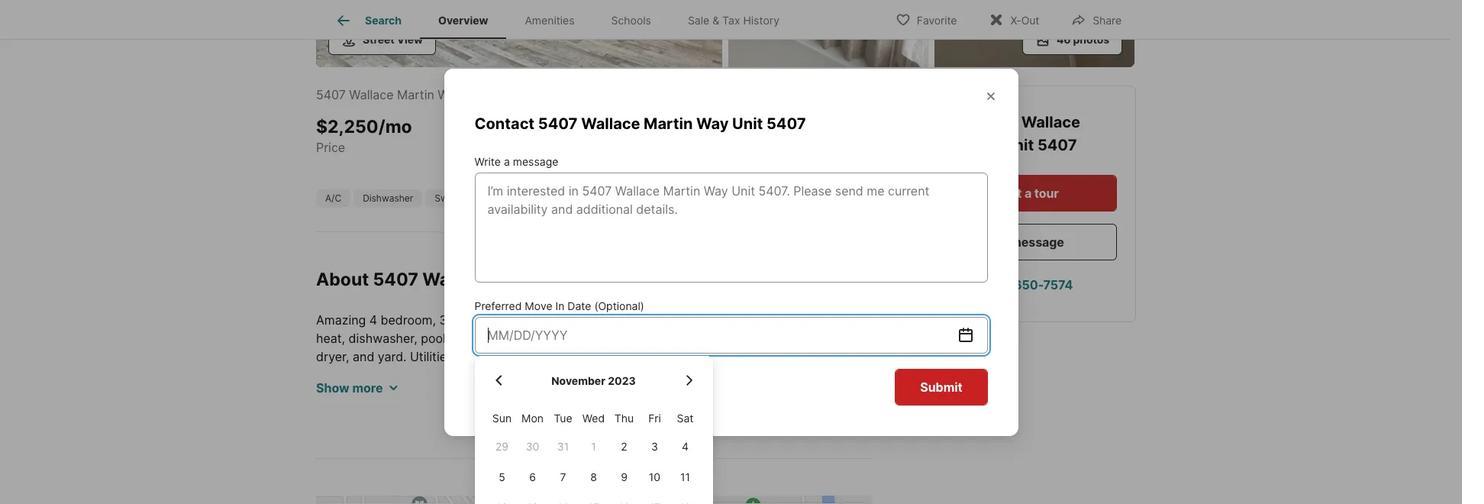 Task type: locate. For each thing, give the bounding box(es) containing it.
friendly.
[[413, 367, 459, 382]]

1 horizontal spatial date
[[568, 299, 591, 312]]

1 row from the top
[[487, 412, 701, 431]]

2 central from the left
[[820, 312, 859, 327]]

on down comfortable
[[518, 422, 532, 437]]

write
[[475, 155, 501, 168]]

martin
[[397, 87, 434, 102], [644, 114, 693, 133], [915, 136, 964, 154], [495, 269, 551, 290]]

schools left sale
[[611, 14, 651, 27]]

included: up air
[[700, 312, 752, 327]]

2023
[[608, 374, 636, 387]]

send
[[968, 234, 998, 250]]

schools
[[611, 14, 651, 27], [641, 422, 686, 437]]

excellent
[[411, 440, 463, 456]]

on
[[777, 367, 791, 382], [518, 422, 532, 437], [457, 495, 471, 504]]

row containing sun
[[487, 412, 701, 431]]

landlord down "or"
[[823, 385, 870, 401]]

row down wed
[[487, 431, 701, 462]]

feet
[[660, 440, 683, 456]]

0 vertical spatial living
[[702, 440, 732, 456]]

bedroom
[[656, 404, 708, 419]]

message up (215) 650-7574
[[1011, 234, 1064, 250]]

message inside contact 5407 wallace martin way unit 5407 dialog
[[513, 155, 559, 168]]

included: down stainless
[[457, 349, 509, 364]]

1 vertical spatial property
[[777, 440, 827, 456]]

0 horizontal spatial date
[[463, 367, 490, 382]]

at down pet
[[390, 385, 402, 401]]

overview tab
[[420, 2, 507, 39]]

room down .
[[593, 495, 622, 504]]

1 vertical spatial landlord
[[381, 404, 427, 419]]

out
[[1022, 13, 1040, 26]]

1 horizontal spatial landlord
[[823, 385, 870, 401]]

with down downstairs
[[556, 440, 581, 456]]

1 horizontal spatial 7574
[[1044, 277, 1073, 293]]

photos
[[1073, 33, 1110, 46]]

1 vertical spatial on
[[518, 422, 532, 437]]

4
[[449, 116, 461, 137], [369, 312, 377, 327], [644, 404, 652, 419], [682, 440, 689, 453]]

central
[[756, 312, 796, 327], [820, 312, 859, 327]]

0 horizontal spatial room
[[350, 477, 379, 492]]

1 vertical spatial 650-
[[431, 385, 459, 401]]

a up the full
[[411, 477, 418, 492]]

central up washer
[[820, 312, 859, 327]]

1850
[[584, 440, 613, 456]]

date inside contact 5407 wallace martin way unit 5407 dialog
[[568, 299, 591, 312]]

a down swimming
[[476, 459, 483, 474]]

pet
[[390, 367, 409, 382]]

bedroom,
[[381, 312, 436, 327]]

row containing 5
[[487, 462, 701, 492]]

of
[[686, 440, 698, 456]]

date down stainless
[[463, 367, 490, 382]]

mon
[[522, 412, 544, 425]]

1,850
[[584, 116, 632, 137]]

- right countertops,
[[860, 477, 865, 492]]

0 horizontal spatial updated
[[600, 330, 649, 346]]

at right are
[[712, 422, 723, 437]]

4 down sat
[[682, 440, 689, 453]]

0 horizontal spatial floor
[[424, 422, 450, 437]]

1 horizontal spatial living
[[702, 440, 732, 456]]

0 horizontal spatial at
[[390, 385, 402, 401]]

3 row from the top
[[487, 462, 701, 492]]

0 vertical spatial amenities
[[525, 14, 575, 27]]

0 horizontal spatial message
[[513, 155, 559, 168]]

1 horizontal spatial 5407 wallace martin way unit 5407
[[915, 113, 1081, 154]]

0 vertical spatial on
[[777, 367, 791, 382]]

1 horizontal spatial 650-
[[1014, 277, 1044, 293]]

available:
[[493, 367, 548, 382]]

6
[[529, 470, 536, 483]]

request a tour button
[[915, 175, 1117, 212]]

guest
[[316, 495, 350, 504]]

0 vertical spatial date
[[568, 299, 591, 312]]

central up the bathroom, on the bottom of page
[[756, 312, 796, 327]]

2 horizontal spatial image image
[[935, 0, 1135, 67]]

plan. up first
[[483, 477, 511, 492]]

flooring
[[546, 477, 590, 492]]

3 image image from the left
[[935, 0, 1135, 67]]

0 horizontal spatial amenities
[[525, 14, 575, 27]]

move
[[525, 299, 553, 312]]

this
[[575, 385, 599, 401]]

thu nov 02 2023 cell
[[609, 431, 640, 462]]

1 vertical spatial living
[[316, 477, 346, 492]]

row group inside contact 5407 wallace martin way unit 5407 dialog
[[487, 431, 701, 504]]

2 row from the top
[[487, 431, 701, 462]]

townhome
[[762, 404, 825, 419], [671, 459, 734, 474]]

in
[[556, 299, 565, 312]]

message inside button
[[1011, 234, 1064, 250]]

and down granite
[[726, 495, 748, 504]]

upstairs
[[626, 495, 672, 504]]

row up 1850
[[487, 412, 701, 431]]

215-
[[405, 385, 431, 401]]

share
[[1093, 13, 1122, 26]]

1 vertical spatial plan.
[[483, 477, 511, 492]]

included:
[[700, 312, 752, 327], [457, 349, 509, 364]]

map region
[[126, 478, 908, 504]]

0 vertical spatial heat,
[[316, 330, 345, 346]]

property down 'distance'
[[777, 440, 827, 456]]

message for send a message
[[1011, 234, 1064, 250]]

spacious
[[609, 477, 662, 492]]

1 horizontal spatial message
[[1011, 234, 1064, 250]]

(215)
[[980, 277, 1012, 293]]

0 vertical spatial schools
[[611, 14, 651, 27]]

way inside 5407 wallace martin way unit 5407
[[968, 136, 1000, 154]]

(215) 650-7574
[[980, 277, 1073, 293]]

row down 1850
[[487, 462, 701, 492]]

0 vertical spatial plan.
[[570, 459, 597, 474]]

date
[[568, 299, 591, 312], [463, 367, 490, 382]]

2 updated from the left
[[701, 330, 749, 346]]

0 vertical spatial 5407 wallace martin way unit 5407
[[316, 87, 521, 102]]

1 vertical spatial message
[[1011, 234, 1064, 250]]

form
[[747, 367, 773, 382]]

plan. up .
[[570, 459, 597, 474]]

0 vertical spatial 650-
[[1014, 277, 1044, 293]]

I'm interested in 5407 Wallace Martin Way Unit 5407. Please send me current availability and additional details. text field
[[488, 181, 975, 273]]

oct
[[551, 367, 572, 382]]

4 up beds
[[449, 116, 461, 137]]

living up guest
[[316, 477, 346, 492]]

0 horizontal spatial included:
[[457, 349, 509, 364]]

1 horizontal spatial on
[[518, 422, 532, 437]]

submit
[[682, 367, 721, 382]]

0 vertical spatial 7574
[[1044, 277, 1073, 293]]

tab list
[[316, 0, 810, 39]]

property down 2023.
[[602, 385, 652, 401]]

with up (washer
[[711, 477, 735, 492]]

row
[[487, 412, 701, 431], [487, 431, 701, 462], [487, 462, 701, 492], [487, 492, 701, 504]]

1 vertical spatial schools
[[641, 422, 686, 437]]

schools up feet
[[641, 422, 686, 437]]

650-
[[1014, 277, 1044, 293], [431, 385, 459, 401]]

martin inside 5407 wallace martin way unit 5407
[[915, 136, 964, 154]]

a right send
[[1001, 234, 1008, 250]]

martin inside dialog
[[644, 114, 693, 133]]

please
[[640, 367, 679, 382]]

7
[[560, 470, 566, 483]]

1 horizontal spatial included:
[[700, 312, 752, 327]]

0 horizontal spatial 7574
[[459, 385, 488, 401]]

on up responsible
[[777, 367, 791, 382]]

and up is
[[353, 349, 374, 364]]

property
[[602, 385, 652, 401], [777, 440, 827, 456]]

grid
[[487, 368, 701, 504]]

sat
[[677, 412, 694, 425]]

4 up dishwasher,
[[369, 312, 377, 327]]

0 vertical spatial room
[[350, 477, 379, 492]]

details
[[410, 459, 448, 474]]

7574 left to on the left of the page
[[459, 385, 488, 401]]

street
[[363, 33, 394, 46]]

1 vertical spatial amenities
[[640, 312, 696, 327]]

46 photos
[[1057, 33, 1110, 46]]

46
[[1057, 33, 1071, 46]]

0 horizontal spatial property
[[602, 385, 652, 401]]

bathroom,
[[753, 330, 812, 346]]

sat nov 11 2023 cell
[[670, 462, 701, 492]]

- down vinyl
[[533, 495, 539, 504]]

4 inside cell
[[682, 440, 689, 453]]

3 up pool,
[[439, 312, 447, 327]]

1 horizontal spatial central
[[820, 312, 859, 327]]

and up the page
[[818, 349, 840, 364]]

row down 8
[[487, 492, 701, 504]]

0 vertical spatial townhome
[[762, 404, 825, 419]]

living right "of"
[[702, 440, 732, 456]]

a right "write"
[[504, 155, 510, 168]]

- right .
[[600, 477, 606, 492]]

&
[[713, 14, 720, 27]]

fri nov 10 2023 cell
[[640, 462, 670, 492]]

1 horizontal spatial property
[[777, 440, 827, 456]]

amenities
[[525, 14, 575, 27], [640, 312, 696, 327]]

a
[[504, 155, 510, 168], [1025, 186, 1032, 201], [1001, 234, 1008, 250], [743, 385, 750, 401], [476, 459, 483, 474], [411, 477, 418, 492]]

- up nice
[[828, 404, 834, 419]]

7574 inside "amazing 4 bedroom, 3 bathroom townhouse in raleigh. amenities included: central air, central heat, dishwasher, pool, stainless steel appliance, updated kitchen, updated bathroom, washer dryer, and yard. utilities included: cable, electricity, heat, gas, internet, air conditioning and water. is not pet friendly. date available: oct 15th 2023. please submit the form on this page or contact nag at 215-650-7574 to learn more. this property is managed by a responsible landlord using avail landlord software. comfortable and luxurious 4 bedroom - 3 bath townhome - 3 bedrooms second floor 1 bedroom on downstairs public schools are at walkable distance nice community with excellent swimming pool with 1850 square feet of living space, property features classic details and a fabulous floor plan. exceptional townhome features: - dramatic living room with a open floor plan. vinyl flooring . - spacious kitchen with granite countertops, - guest suit with full bath on first floor. - laundry room upstairs (washer and dryer in"
[[459, 385, 488, 401]]

650- right (215)
[[1014, 277, 1044, 293]]

room up suit
[[350, 477, 379, 492]]

not
[[368, 367, 387, 382]]

0 horizontal spatial central
[[756, 312, 796, 327]]

floor down pool
[[540, 459, 566, 474]]

dryer,
[[316, 349, 349, 364]]

townhome down "of"
[[671, 459, 734, 474]]

1 horizontal spatial image image
[[729, 0, 929, 67]]

swimming pool
[[435, 192, 501, 204]]

grid containing november 2023
[[487, 368, 701, 504]]

0 horizontal spatial landlord
[[381, 404, 427, 419]]

-
[[711, 404, 717, 419], [828, 404, 834, 419], [794, 459, 800, 474], [600, 477, 606, 492], [860, 477, 865, 492], [533, 495, 539, 504]]

washer
[[815, 330, 857, 346]]

message right "write"
[[513, 155, 559, 168]]

1 horizontal spatial updated
[[701, 330, 749, 346]]

5407 wallace martin way unit 5407 up request
[[915, 113, 1081, 154]]

share button
[[1059, 3, 1135, 35]]

bedrooms
[[316, 422, 374, 437]]

1 vertical spatial date
[[463, 367, 490, 382]]

about
[[316, 269, 369, 290]]

tue nov 07 2023 cell
[[548, 462, 579, 492]]

4 inside 4 beds
[[449, 116, 461, 137]]

yard.
[[378, 349, 407, 364]]

0 horizontal spatial 650-
[[431, 385, 459, 401]]

with down second at the left bottom of page
[[383, 440, 408, 456]]

row group
[[487, 431, 701, 504]]

luxurious
[[589, 404, 641, 419]]

heat, up the dryer,
[[316, 330, 345, 346]]

on left first
[[457, 495, 471, 504]]

townhome down responsible
[[762, 404, 825, 419]]

row group containing 2
[[487, 431, 701, 504]]

amenities inside "amazing 4 bedroom, 3 bathroom townhouse in raleigh. amenities included: central air, central heat, dishwasher, pool, stainless steel appliance, updated kitchen, updated bathroom, washer dryer, and yard. utilities included: cable, electricity, heat, gas, internet, air conditioning and water. is not pet friendly. date available: oct 15th 2023. please submit the form on this page or contact nag at 215-650-7574 to learn more. this property is managed by a responsible landlord using avail landlord software. comfortable and luxurious 4 bedroom - 3 bath townhome - 3 bedrooms second floor 1 bedroom on downstairs public schools are at walkable distance nice community with excellent swimming pool with 1850 square feet of living space, property features classic details and a fabulous floor plan. exceptional townhome features: - dramatic living room with a open floor plan. vinyl flooring . - spacious kitchen with granite countertops, - guest suit with full bath on first floor. - laundry room upstairs (washer and dryer in"
[[640, 312, 696, 327]]

2 vertical spatial on
[[457, 495, 471, 504]]

1 horizontal spatial room
[[593, 495, 622, 504]]

1 vertical spatial floor
[[540, 459, 566, 474]]

november
[[552, 374, 606, 387]]

date up the in
[[568, 299, 591, 312]]

46 photos button
[[1023, 24, 1123, 55]]

unit inside dialog
[[732, 114, 763, 133]]

message
[[513, 155, 559, 168], [1011, 234, 1064, 250]]

heat, up 2023.
[[614, 349, 643, 364]]

square
[[616, 440, 657, 456]]

tab list containing search
[[316, 0, 810, 39]]

0 horizontal spatial image image
[[316, 0, 722, 67]]

3 up write a message
[[515, 116, 526, 137]]

classic
[[367, 459, 406, 474]]

1 vertical spatial heat,
[[614, 349, 643, 364]]

7574 down the send a message button
[[1044, 277, 1073, 293]]

floor up excellent
[[424, 422, 450, 437]]

appliance,
[[538, 330, 597, 346]]

heat,
[[316, 330, 345, 346], [614, 349, 643, 364]]

floor up first
[[454, 477, 480, 492]]

1 horizontal spatial at
[[712, 422, 723, 437]]

a inside dialog
[[504, 155, 510, 168]]

image image
[[316, 0, 722, 67], [729, 0, 929, 67], [935, 0, 1135, 67]]

with left the full
[[378, 495, 403, 504]]

1 vertical spatial at
[[712, 422, 723, 437]]

650- down friendly.
[[431, 385, 459, 401]]

0 vertical spatial message
[[513, 155, 559, 168]]

3 left feet
[[651, 440, 658, 453]]

1 horizontal spatial floor
[[454, 477, 480, 492]]

1 horizontal spatial amenities
[[640, 312, 696, 327]]

updated
[[600, 330, 649, 346], [701, 330, 749, 346]]

updated up air
[[701, 330, 749, 346]]

5407 wallace martin way unit 5407 up /mo
[[316, 87, 521, 102]]

amazing 4 bedroom, 3 bathroom townhouse in raleigh. amenities included: central air, central heat, dishwasher, pool, stainless steel appliance, updated kitchen, updated bathroom, washer dryer, and yard. utilities included: cable, electricity, heat, gas, internet, air conditioning and water. is not pet friendly. date available: oct 15th 2023. please submit the form on this page or contact nag at 215-650-7574 to learn more. this property is managed by a responsible landlord using avail landlord software. comfortable and luxurious 4 bedroom - 3 bath townhome - 3 bedrooms second floor 1 bedroom on downstairs public schools are at walkable distance nice community with excellent swimming pool with 1850 square feet of living space, property features classic details and a fabulous floor plan. exceptional townhome features: - dramatic living room with a open floor plan. vinyl flooring . - spacious kitchen with granite countertops, - guest suit with full bath on first floor. - laundry room upstairs (washer and dryer in
[[316, 312, 872, 504]]

a left tour
[[1025, 186, 1032, 201]]

dishwasher,
[[349, 330, 418, 346]]

with
[[383, 440, 408, 456], [556, 440, 581, 456], [383, 477, 407, 492], [711, 477, 735, 492], [378, 495, 403, 504]]

1 horizontal spatial heat,
[[614, 349, 643, 364]]

1 vertical spatial 7574
[[459, 385, 488, 401]]

this
[[795, 367, 816, 382]]

updated down raleigh.
[[600, 330, 649, 346]]

a inside button
[[1025, 186, 1032, 201]]

1 vertical spatial townhome
[[671, 459, 734, 474]]

0 vertical spatial at
[[390, 385, 402, 401]]

650- inside "amazing 4 bedroom, 3 bathroom townhouse in raleigh. amenities included: central air, central heat, dishwasher, pool, stainless steel appliance, updated kitchen, updated bathroom, washer dryer, and yard. utilities included: cable, electricity, heat, gas, internet, air conditioning and water. is not pet friendly. date available: oct 15th 2023. please submit the form on this page or contact nag at 215-650-7574 to learn more. this property is managed by a responsible landlord using avail landlord software. comfortable and luxurious 4 bedroom - 3 bath townhome - 3 bedrooms second floor 1 bedroom on downstairs public schools are at walkable distance nice community with excellent swimming pool with 1850 square feet of living space, property features classic details and a fabulous floor plan. exceptional townhome features: - dramatic living room with a open floor plan. vinyl flooring . - spacious kitchen with granite countertops, - guest suit with full bath on first floor. - laundry room upstairs (washer and dryer in"
[[431, 385, 459, 401]]

- up countertops,
[[794, 459, 800, 474]]

map entry image
[[795, 86, 871, 163]]

1 vertical spatial room
[[593, 495, 622, 504]]

landlord up second at the left bottom of page
[[381, 404, 427, 419]]

2 horizontal spatial floor
[[540, 459, 566, 474]]

fri nov 03 2023 cell
[[640, 431, 670, 462]]



Task type: vqa. For each thing, say whether or not it's contained in the screenshot.
7574 to the right
yes



Task type: describe. For each thing, give the bounding box(es) containing it.
amazing
[[316, 312, 366, 327]]

1 horizontal spatial plan.
[[570, 459, 597, 474]]

0 horizontal spatial on
[[457, 495, 471, 504]]

sun
[[492, 412, 512, 425]]

2 horizontal spatial on
[[777, 367, 791, 382]]

4 right thu
[[644, 404, 652, 419]]

2 image image from the left
[[729, 0, 929, 67]]

using
[[316, 404, 347, 419]]

or
[[852, 367, 863, 382]]

1 vertical spatial included:
[[457, 349, 509, 364]]

11
[[680, 470, 690, 483]]

7574 inside the (215) 650-7574 button
[[1044, 277, 1073, 293]]

1 central from the left
[[756, 312, 796, 327]]

dryer
[[751, 495, 783, 504]]

Preferred Move In Date (Optional) text field
[[488, 326, 957, 344]]

0 horizontal spatial townhome
[[671, 459, 734, 474]]

with down the classic
[[383, 477, 407, 492]]

0 horizontal spatial living
[[316, 477, 346, 492]]

4 row from the top
[[487, 492, 701, 504]]

and down excellent
[[451, 459, 473, 474]]

features:
[[737, 459, 791, 474]]

and up downstairs
[[564, 404, 586, 419]]

a right 'by'
[[743, 385, 750, 401]]

sun nov 05 2023 cell
[[487, 462, 517, 492]]

air,
[[799, 312, 816, 327]]

write a message
[[475, 155, 559, 168]]

.
[[593, 477, 597, 492]]

thu nov 09 2023 cell
[[609, 462, 640, 492]]

submit button
[[895, 368, 988, 405]]

1 image image from the left
[[316, 0, 722, 67]]

/mo
[[379, 116, 412, 137]]

suit
[[354, 495, 375, 504]]

wallace inside dialog
[[581, 114, 640, 133]]

a/c
[[325, 192, 341, 204]]

electricity,
[[551, 349, 611, 364]]

cable,
[[513, 349, 547, 364]]

overview
[[438, 14, 488, 27]]

contact 5407 wallace martin way unit 5407 dialog
[[444, 68, 1018, 504]]

schools inside tab
[[611, 14, 651, 27]]

by
[[725, 385, 740, 401]]

send a message
[[968, 234, 1064, 250]]

nag
[[363, 385, 387, 401]]

responsible
[[753, 385, 820, 401]]

650- inside button
[[1014, 277, 1044, 293]]

dishwasher
[[363, 192, 413, 204]]

street view
[[363, 33, 423, 46]]

wed
[[583, 412, 605, 425]]

conditioning
[[744, 349, 815, 364]]

vinyl
[[515, 477, 542, 492]]

(215) 650-7574 button
[[915, 267, 1117, 303]]

are
[[690, 422, 708, 437]]

downstairs
[[536, 422, 599, 437]]

contact
[[475, 114, 535, 133]]

november 2023
[[552, 374, 636, 387]]

- down managed
[[711, 404, 717, 419]]

is
[[656, 385, 665, 401]]

open
[[421, 477, 450, 492]]

date inside "amazing 4 bedroom, 3 bathroom townhouse in raleigh. amenities included: central air, central heat, dishwasher, pool, stainless steel appliance, updated kitchen, updated bathroom, washer dryer, and yard. utilities included: cable, electricity, heat, gas, internet, air conditioning and water. is not pet friendly. date available: oct 15th 2023. please submit the form on this page or contact nag at 215-650-7574 to learn more. this property is managed by a responsible landlord using avail landlord software. comfortable and luxurious 4 bedroom - 3 bath townhome - 3 bedrooms second floor 1 bedroom on downstairs public schools are at walkable distance nice community with excellent swimming pool with 1850 square feet of living space, property features classic details and a fabulous floor plan. exceptional townhome features: - dramatic living room with a open floor plan. vinyl flooring . - spacious kitchen with granite countertops, - guest suit with full bath on first floor. - laundry room upstairs (washer and dryer in"
[[463, 367, 490, 382]]

learn
[[506, 385, 535, 401]]

pool
[[528, 440, 553, 456]]

mon nov 06 2023 cell
[[517, 462, 548, 492]]

beds
[[449, 140, 478, 155]]

the
[[724, 367, 743, 382]]

tour
[[1035, 186, 1059, 201]]

0 horizontal spatial heat,
[[316, 330, 345, 346]]

0 horizontal spatial 5407 wallace martin way unit 5407
[[316, 87, 521, 102]]

3 up nice
[[837, 404, 845, 419]]

water.
[[316, 367, 352, 382]]

1 horizontal spatial townhome
[[762, 404, 825, 419]]

send a message button
[[915, 224, 1117, 260]]

sale & tax history tab
[[670, 2, 798, 39]]

sale & tax history
[[688, 14, 780, 27]]

fabulous
[[487, 459, 536, 474]]

granite
[[739, 477, 779, 492]]

search
[[365, 14, 402, 27]]

kitchen
[[665, 477, 707, 492]]

schools inside "amazing 4 bedroom, 3 bathroom townhouse in raleigh. amenities included: central air, central heat, dishwasher, pool, stainless steel appliance, updated kitchen, updated bathroom, washer dryer, and yard. utilities included: cable, electricity, heat, gas, internet, air conditioning and water. is not pet friendly. date available: oct 15th 2023. please submit the form on this page or contact nag at 215-650-7574 to learn more. this property is managed by a responsible landlord using avail landlord software. comfortable and luxurious 4 bedroom - 3 bath townhome - 3 bedrooms second floor 1 bedroom on downstairs public schools are at walkable distance nice community with excellent swimming pool with 1850 square feet of living space, property features classic details and a fabulous floor plan. exceptional townhome features: - dramatic living room with a open floor plan. vinyl flooring . - spacious kitchen with granite countertops, - guest suit with full bath on first floor. - laundry room upstairs (washer and dryer in"
[[641, 422, 686, 437]]

grid inside contact 5407 wallace martin way unit 5407 dialog
[[487, 368, 701, 504]]

sale
[[688, 14, 710, 27]]

1 vertical spatial 5407 wallace martin way unit 5407
[[915, 113, 1081, 154]]

amenities inside tab
[[525, 14, 575, 27]]

pool,
[[421, 330, 449, 346]]

message for write a message
[[513, 155, 559, 168]]

(215) 650-7574 link
[[915, 267, 1117, 303]]

space,
[[735, 440, 773, 456]]

3 inside cell
[[651, 440, 658, 453]]

laundry
[[542, 495, 589, 504]]

1 updated from the left
[[600, 330, 649, 346]]

countertops,
[[783, 477, 856, 492]]

public
[[602, 422, 637, 437]]

contact
[[316, 385, 360, 401]]

comfortable
[[488, 404, 561, 419]]

0 vertical spatial property
[[602, 385, 652, 401]]

0 vertical spatial landlord
[[823, 385, 870, 401]]

amenities tab
[[507, 2, 593, 39]]

way inside dialog
[[697, 114, 729, 133]]

0 horizontal spatial plan.
[[483, 477, 511, 492]]

bathroom
[[451, 312, 507, 327]]

sat nov 04 2023 cell
[[670, 431, 701, 462]]

utilities
[[410, 349, 453, 364]]

community
[[316, 440, 380, 456]]

schools tab
[[593, 2, 670, 39]]

distance
[[781, 422, 830, 437]]

raleigh.
[[590, 312, 636, 327]]

15th
[[575, 367, 600, 382]]

a inside button
[[1001, 234, 1008, 250]]

swimming
[[467, 440, 525, 456]]

wed nov 08 2023 cell
[[579, 462, 609, 492]]

air
[[726, 349, 740, 364]]

3 down 'by'
[[720, 404, 728, 419]]

unit inside 5407 wallace martin way unit 5407
[[1004, 136, 1034, 154]]

2 vertical spatial floor
[[454, 477, 480, 492]]

preferred
[[475, 299, 522, 312]]

(optional)
[[594, 299, 644, 312]]

row containing 2
[[487, 431, 701, 462]]

street view button
[[328, 24, 436, 55]]

0 vertical spatial included:
[[700, 312, 752, 327]]

contact 5407 wallace martin way unit 5407
[[475, 114, 806, 133]]

1
[[453, 422, 459, 437]]

is
[[355, 367, 365, 382]]

2
[[621, 440, 628, 453]]

tue
[[554, 412, 573, 425]]

thu
[[615, 412, 634, 425]]

0 vertical spatial floor
[[424, 422, 450, 437]]

swimming
[[435, 192, 479, 204]]

2023.
[[604, 367, 637, 382]]

in
[[577, 312, 587, 327]]

request
[[973, 186, 1022, 201]]

submit
[[921, 379, 963, 394]]

favorite button
[[883, 3, 970, 35]]

steel
[[507, 330, 535, 346]]

favorite
[[917, 13, 957, 26]]

price
[[316, 140, 345, 155]]



